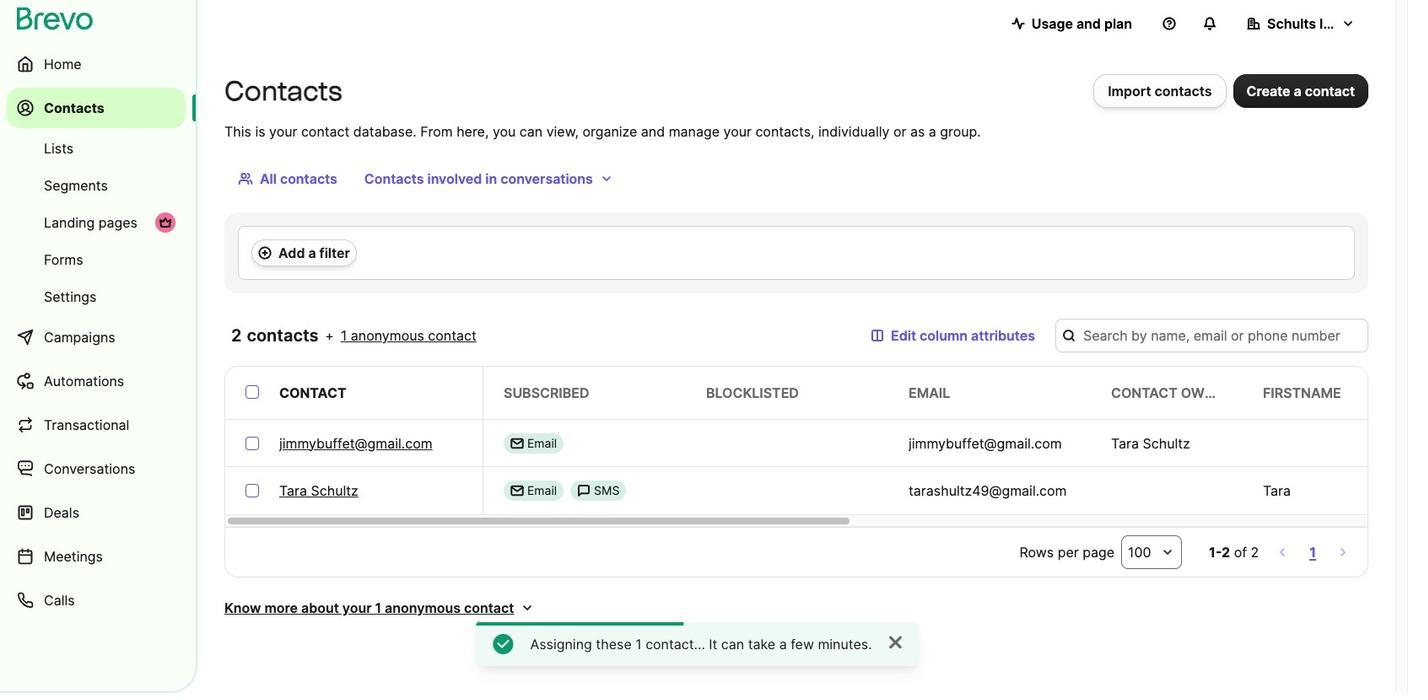 Task type: locate. For each thing, give the bounding box(es) containing it.
tara schultz down jimmybuffet@gmail.com link on the bottom left
[[279, 483, 359, 500]]

jimmybuffet@gmail.com up tarashultz49@gmail.com
[[909, 435, 1062, 452]]

contacts link
[[7, 88, 186, 128]]

1 horizontal spatial your
[[342, 600, 372, 617]]

and left the manage
[[641, 123, 665, 140]]

0 vertical spatial contacts
[[1155, 83, 1213, 100]]

email for jimmybuffet@gmail.com
[[528, 436, 557, 450]]

jimmybuffet@gmail.com link
[[279, 433, 433, 454]]

your right the manage
[[724, 123, 752, 140]]

left___c25ys image left left___c25ys image
[[511, 485, 524, 498]]

1 right about
[[375, 600, 382, 617]]

filter
[[320, 245, 350, 262]]

1 right these
[[636, 636, 642, 653]]

2 contact from the left
[[1112, 385, 1178, 402]]

1 vertical spatial can
[[722, 636, 745, 653]]

automations link
[[7, 361, 186, 402]]

contact for contact owner
[[1112, 385, 1178, 402]]

2 horizontal spatial your
[[724, 123, 752, 140]]

schultz
[[1143, 435, 1191, 452], [311, 483, 359, 500]]

per
[[1058, 544, 1079, 561]]

0 horizontal spatial contacts
[[44, 100, 104, 116]]

1 button
[[1307, 541, 1320, 565]]

know
[[225, 600, 261, 617]]

contact
[[279, 385, 347, 402], [1112, 385, 1178, 402]]

tara
[[1112, 435, 1140, 452], [279, 483, 307, 500], [1264, 483, 1292, 500]]

tara schultz link
[[279, 481, 359, 501]]

contact
[[1306, 83, 1356, 100], [301, 123, 350, 140], [428, 328, 477, 344], [464, 600, 514, 617]]

jimmybuffet@gmail.com up the tara schultz link
[[279, 435, 433, 452]]

conversations link
[[7, 449, 186, 490]]

1 left___c25ys image from the top
[[511, 437, 524, 450]]

0 horizontal spatial schultz
[[311, 483, 359, 500]]

1 vertical spatial left___c25ys image
[[511, 485, 524, 498]]

tara schultz down contact owner
[[1112, 435, 1191, 452]]

segments link
[[7, 169, 186, 203]]

home link
[[7, 44, 186, 84]]

1 vertical spatial tara schultz
[[279, 483, 359, 500]]

1 vertical spatial contacts
[[280, 171, 338, 187]]

+
[[325, 328, 334, 344]]

can
[[520, 123, 543, 140], [722, 636, 745, 653]]

contact inside button
[[1306, 83, 1356, 100]]

1 vertical spatial email
[[528, 484, 557, 498]]

contacts right import
[[1155, 83, 1213, 100]]

contacts up "is"
[[225, 75, 342, 107]]

all
[[260, 171, 277, 187]]

jimmybuffet@gmail.com
[[279, 435, 433, 452], [909, 435, 1062, 452]]

is
[[255, 123, 266, 140]]

campaigns link
[[7, 317, 186, 358]]

your
[[269, 123, 297, 140], [724, 123, 752, 140], [342, 600, 372, 617]]

contacts inside contacts involved in conversations button
[[365, 171, 424, 187]]

1 horizontal spatial tara schultz
[[1112, 435, 1191, 452]]

lists link
[[7, 132, 186, 165]]

transactional
[[44, 417, 129, 434]]

owner
[[1182, 385, 1232, 402]]

0 horizontal spatial jimmybuffet@gmail.com
[[279, 435, 433, 452]]

firstname
[[1264, 385, 1342, 402]]

campaigns
[[44, 329, 115, 346]]

1 vertical spatial and
[[641, 123, 665, 140]]

all contacts button
[[225, 162, 351, 196]]

2 left___c25ys image from the top
[[511, 485, 524, 498]]

can right it
[[722, 636, 745, 653]]

left___c25ys image down 'subscribed'
[[511, 437, 524, 450]]

1 horizontal spatial and
[[1077, 15, 1101, 32]]

0 vertical spatial email
[[528, 436, 557, 450]]

assigning
[[530, 636, 592, 653]]

contact left owner
[[1112, 385, 1178, 402]]

rows per page
[[1020, 544, 1115, 561]]

1 anonymous contact link
[[341, 326, 477, 346]]

1 vertical spatial anonymous
[[385, 600, 461, 617]]

pages
[[99, 214, 138, 231]]

calls
[[44, 593, 75, 609]]

1 email from the top
[[528, 436, 557, 450]]

deals
[[44, 505, 79, 522]]

0 vertical spatial anonymous
[[351, 328, 424, 344]]

a right add
[[308, 245, 316, 262]]

import contacts
[[1108, 83, 1213, 100]]

schultz down contact owner
[[1143, 435, 1191, 452]]

your right about
[[342, 600, 372, 617]]

and left plan
[[1077, 15, 1101, 32]]

email
[[909, 385, 951, 402]]

1
[[341, 328, 347, 344], [1310, 544, 1317, 561], [375, 600, 382, 617], [636, 636, 642, 653]]

a right create
[[1294, 83, 1302, 100]]

1 jimmybuffet@gmail.com from the left
[[279, 435, 433, 452]]

column
[[920, 328, 968, 344]]

home
[[44, 56, 82, 73]]

it
[[709, 636, 718, 653]]

1 horizontal spatial contact
[[1112, 385, 1178, 402]]

0 horizontal spatial and
[[641, 123, 665, 140]]

2 email from the top
[[528, 484, 557, 498]]

anonymous
[[351, 328, 424, 344], [385, 600, 461, 617]]

contacts for 2
[[247, 326, 319, 346]]

left___c25ys image
[[511, 437, 524, 450], [511, 485, 524, 498]]

1 vertical spatial schultz
[[311, 483, 359, 500]]

more
[[265, 600, 298, 617]]

1 horizontal spatial can
[[722, 636, 745, 653]]

email left left___c25ys image
[[528, 484, 557, 498]]

contact...
[[646, 636, 706, 653]]

2 vertical spatial contacts
[[247, 326, 319, 346]]

0 vertical spatial left___c25ys image
[[511, 437, 524, 450]]

contacts for all
[[280, 171, 338, 187]]

1 horizontal spatial schultz
[[1143, 435, 1191, 452]]

and
[[1077, 15, 1101, 32], [641, 123, 665, 140]]

segments
[[44, 177, 108, 194]]

email for tara schultz
[[528, 484, 557, 498]]

create a contact button
[[1234, 74, 1369, 108]]

add a filter
[[279, 245, 350, 262]]

add a filter button
[[252, 240, 357, 267]]

0 vertical spatial tara schultz
[[1112, 435, 1191, 452]]

0 horizontal spatial can
[[520, 123, 543, 140]]

2 horizontal spatial contacts
[[365, 171, 424, 187]]

of
[[1235, 544, 1248, 561]]

contact down +
[[279, 385, 347, 402]]

0 horizontal spatial tara schultz
[[279, 483, 359, 500]]

from
[[421, 123, 453, 140]]

create a contact
[[1247, 83, 1356, 100]]

attributes
[[972, 328, 1036, 344]]

1 contact from the left
[[279, 385, 347, 402]]

contacts down database.
[[365, 171, 424, 187]]

tara schultz
[[1112, 435, 1191, 452], [279, 483, 359, 500]]

meetings
[[44, 549, 103, 566]]

100
[[1129, 544, 1152, 561]]

email
[[528, 436, 557, 450], [528, 484, 557, 498]]

schultz down jimmybuffet@gmail.com link on the bottom left
[[311, 483, 359, 500]]

a
[[1294, 83, 1302, 100], [929, 123, 937, 140], [308, 245, 316, 262], [780, 636, 787, 653]]

0 vertical spatial can
[[520, 123, 543, 140]]

0 horizontal spatial contact
[[279, 385, 347, 402]]

contacts
[[225, 75, 342, 107], [44, 100, 104, 116], [365, 171, 424, 187]]

conversations
[[501, 171, 593, 187]]

1 horizontal spatial jimmybuffet@gmail.com
[[909, 435, 1062, 452]]

0 horizontal spatial your
[[269, 123, 297, 140]]

1 right +
[[341, 328, 347, 344]]

contacts up lists
[[44, 100, 104, 116]]

email down 'subscribed'
[[528, 436, 557, 450]]

contacts left +
[[247, 326, 319, 346]]

100 button
[[1122, 536, 1183, 570]]

contacts right all
[[280, 171, 338, 187]]

your right "is"
[[269, 123, 297, 140]]

contacts
[[1155, 83, 1213, 100], [280, 171, 338, 187], [247, 326, 319, 346]]

can right you
[[520, 123, 543, 140]]

0 vertical spatial and
[[1077, 15, 1101, 32]]

Search by name, email or phone number search field
[[1056, 319, 1369, 353]]

1 inside 2 contacts + 1 anonymous contact
[[341, 328, 347, 344]]

2
[[231, 326, 243, 346], [1222, 544, 1231, 561], [1251, 544, 1260, 561]]

1 horizontal spatial tara
[[1112, 435, 1140, 452]]

assigning these 1 contact... it can take a few minutes.
[[530, 636, 872, 653]]

1 right of at the right bottom
[[1310, 544, 1317, 561]]

contact owner
[[1112, 385, 1232, 402]]

a left the few
[[780, 636, 787, 653]]



Task type: vqa. For each thing, say whether or not it's contained in the screenshot.
leftmost 0%
no



Task type: describe. For each thing, give the bounding box(es) containing it.
page
[[1083, 544, 1115, 561]]

all contacts
[[260, 171, 338, 187]]

left___c25ys image for jimmybuffet@gmail.com
[[511, 437, 524, 450]]

deals link
[[7, 493, 186, 533]]

know more about your 1 anonymous contact
[[225, 600, 514, 617]]

subscribed
[[504, 385, 590, 402]]

left___rvooi image
[[159, 216, 172, 230]]

contacts involved in conversations button
[[351, 162, 627, 196]]

tarashultz49@gmail.com
[[909, 483, 1067, 500]]

this
[[225, 123, 251, 140]]

1 inside button
[[1310, 544, 1317, 561]]

edit column attributes
[[891, 328, 1036, 344]]

database.
[[354, 123, 417, 140]]

settings link
[[7, 280, 186, 314]]

schults inc button
[[1234, 7, 1369, 41]]

as
[[911, 123, 925, 140]]

you
[[493, 123, 516, 140]]

edit
[[891, 328, 917, 344]]

1-2 of 2
[[1210, 544, 1260, 561]]

this is your contact database. from here, you can view, organize and manage your contacts, individually or as a group.
[[225, 123, 981, 140]]

blocklisted
[[707, 385, 799, 402]]

anonymous inside 2 contacts + 1 anonymous contact
[[351, 328, 424, 344]]

add
[[279, 245, 305, 262]]

1 horizontal spatial 2
[[1222, 544, 1231, 561]]

inc
[[1320, 15, 1340, 32]]

landing pages link
[[7, 206, 186, 240]]

forms
[[44, 252, 83, 268]]

a inside button
[[1294, 83, 1302, 100]]

create
[[1247, 83, 1291, 100]]

import contacts button
[[1094, 74, 1227, 108]]

contact for contact
[[279, 385, 347, 402]]

2 jimmybuffet@gmail.com from the left
[[909, 435, 1062, 452]]

0 horizontal spatial tara
[[279, 483, 307, 500]]

0 vertical spatial schultz
[[1143, 435, 1191, 452]]

calls link
[[7, 581, 186, 621]]

and inside button
[[1077, 15, 1101, 32]]

left___c25ys image
[[577, 485, 591, 498]]

plan
[[1105, 15, 1133, 32]]

contacts inside contacts link
[[44, 100, 104, 116]]

2 contacts + 1 anonymous contact
[[231, 326, 477, 346]]

conversations
[[44, 461, 135, 478]]

0 horizontal spatial 2
[[231, 326, 243, 346]]

involved
[[427, 171, 482, 187]]

meetings link
[[7, 537, 186, 577]]

usage
[[1032, 15, 1074, 32]]

transactional link
[[7, 405, 186, 446]]

know more about your 1 anonymous contact link
[[225, 598, 535, 619]]

edit column attributes button
[[858, 319, 1049, 353]]

2 horizontal spatial 2
[[1251, 544, 1260, 561]]

view,
[[547, 123, 579, 140]]

left___c25ys image for tara schultz
[[511, 485, 524, 498]]

lists
[[44, 140, 74, 157]]

automations
[[44, 373, 124, 390]]

a inside button
[[308, 245, 316, 262]]

organize
[[583, 123, 638, 140]]

usage and plan button
[[998, 7, 1146, 41]]

rows
[[1020, 544, 1054, 561]]

import
[[1108, 83, 1152, 100]]

1 horizontal spatial contacts
[[225, 75, 342, 107]]

sms
[[594, 484, 620, 498]]

usage and plan
[[1032, 15, 1133, 32]]

2 horizontal spatial tara
[[1264, 483, 1292, 500]]

forms link
[[7, 243, 186, 277]]

minutes.
[[818, 636, 872, 653]]

settings
[[44, 289, 97, 306]]

here,
[[457, 123, 489, 140]]

1-
[[1210, 544, 1222, 561]]

contacts involved in conversations
[[365, 171, 593, 187]]

landing pages
[[44, 214, 138, 231]]

manage
[[669, 123, 720, 140]]

individually
[[819, 123, 890, 140]]

notification timer progress bar
[[476, 623, 683, 626]]

schults
[[1268, 15, 1317, 32]]

landing
[[44, 214, 95, 231]]

few
[[791, 636, 814, 653]]

take
[[748, 636, 776, 653]]

in
[[486, 171, 497, 187]]

a right as
[[929, 123, 937, 140]]

contacts,
[[756, 123, 815, 140]]

or
[[894, 123, 907, 140]]

contact inside 2 contacts + 1 anonymous contact
[[428, 328, 477, 344]]

contacts for import
[[1155, 83, 1213, 100]]

about
[[301, 600, 339, 617]]

schults inc
[[1268, 15, 1340, 32]]



